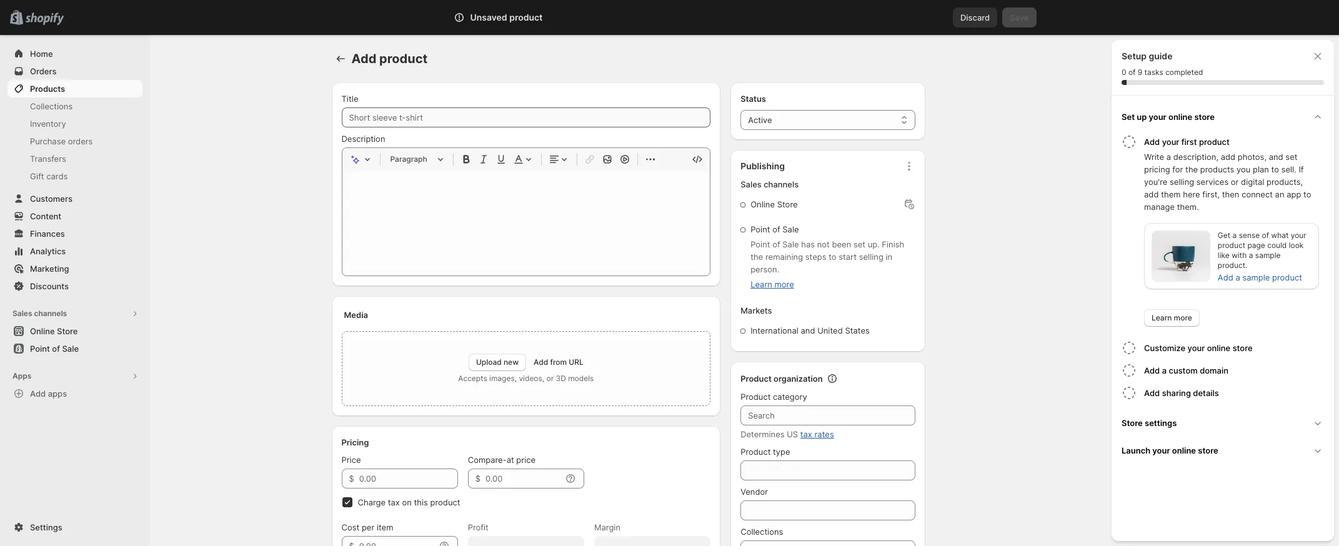 Task type: locate. For each thing, give the bounding box(es) containing it.
set left up.
[[854, 239, 866, 249]]

your for customize your online store
[[1188, 343, 1205, 353]]

0 vertical spatial learn more link
[[751, 279, 794, 289]]

1 vertical spatial sales
[[12, 309, 32, 318]]

to left sell.
[[1271, 164, 1279, 174]]

sales
[[741, 179, 762, 189], [12, 309, 32, 318]]

shopify image
[[25, 13, 64, 25]]

0 vertical spatial channels
[[764, 179, 799, 189]]

channels down publishing
[[764, 179, 799, 189]]

products,
[[1267, 177, 1303, 187]]

0 horizontal spatial sales channels
[[12, 309, 67, 318]]

collections up inventory at the left
[[30, 101, 73, 111]]

title
[[342, 94, 358, 104]]

online store up point of sale link
[[30, 326, 78, 336]]

selling down for
[[1170, 177, 1194, 187]]

sharing
[[1162, 388, 1191, 398]]

the for products
[[1185, 164, 1198, 174]]

more
[[775, 279, 794, 289], [1174, 313, 1192, 322]]

0 horizontal spatial learn more link
[[751, 279, 794, 289]]

1 vertical spatial more
[[1174, 313, 1192, 322]]

rates
[[815, 429, 834, 439]]

add a sample product button
[[1210, 269, 1310, 286]]

0 horizontal spatial $
[[349, 474, 354, 484]]

accepts
[[458, 374, 487, 383]]

1 horizontal spatial and
[[1269, 152, 1283, 162]]

sales channels down publishing
[[741, 179, 799, 189]]

publishing
[[741, 161, 785, 171]]

customers link
[[7, 190, 142, 207]]

store up the point of sale button
[[57, 326, 78, 336]]

0 horizontal spatial and
[[801, 326, 815, 336]]

online store down publishing
[[751, 199, 798, 209]]

1 vertical spatial online
[[30, 326, 55, 336]]

1 vertical spatial learn
[[1152, 313, 1172, 322]]

set inside write a description, add photos, and set pricing for the products you plan to sell. if you're selling services or digital products, add them here first, then connect an app to manage them.
[[1286, 152, 1298, 162]]

2 vertical spatial point
[[30, 344, 50, 354]]

selling down up.
[[859, 252, 884, 262]]

store down publishing
[[777, 199, 798, 209]]

channels inside button
[[34, 309, 67, 318]]

save button
[[1003, 7, 1036, 27]]

tax right us
[[800, 429, 812, 439]]

Profit text field
[[468, 536, 584, 546]]

finances link
[[7, 225, 142, 242]]

0 vertical spatial selling
[[1170, 177, 1194, 187]]

add a custom domain
[[1144, 366, 1229, 376]]

products link
[[7, 80, 142, 97]]

a for write a description, add photos, and set pricing for the products you plan to sell. if you're selling services or digital products, add them here first, then connect an app to manage them.
[[1167, 152, 1171, 162]]

0 vertical spatial learn
[[751, 279, 772, 289]]

0 horizontal spatial online store
[[30, 326, 78, 336]]

online store inside button
[[30, 326, 78, 336]]

0 horizontal spatial selling
[[859, 252, 884, 262]]

online inside customize your online store button
[[1207, 343, 1231, 353]]

home link
[[7, 45, 142, 62]]

digital
[[1241, 177, 1264, 187]]

to inside point of sale has not been set up. finish the remaining steps to start selling in person. learn more
[[829, 252, 836, 262]]

channels down discounts
[[34, 309, 67, 318]]

1 horizontal spatial or
[[1231, 177, 1239, 187]]

of inside point of sale has not been set up. finish the remaining steps to start selling in person. learn more
[[773, 239, 780, 249]]

point of sale link
[[7, 340, 142, 357]]

store up add a custom domain button
[[1233, 343, 1253, 353]]

product inside button
[[1199, 137, 1230, 147]]

Product type text field
[[741, 461, 915, 481]]

0 vertical spatial set
[[1286, 152, 1298, 162]]

1 horizontal spatial $
[[475, 474, 481, 484]]

point of sale down 'online store' button
[[30, 344, 79, 354]]

set up sell.
[[1286, 152, 1298, 162]]

point up person.
[[751, 239, 770, 249]]

point up the remaining
[[751, 224, 770, 234]]

$ down price
[[349, 474, 354, 484]]

0 vertical spatial more
[[775, 279, 794, 289]]

0 horizontal spatial learn
[[751, 279, 772, 289]]

settings
[[30, 522, 62, 532]]

sale
[[783, 224, 799, 234], [783, 239, 799, 249], [62, 344, 79, 354]]

sales channels inside button
[[12, 309, 67, 318]]

a for get a sense of what your product page could look like with a sample product. add a sample product
[[1233, 231, 1237, 240]]

1 vertical spatial add
[[1144, 189, 1159, 199]]

add left the apps
[[30, 389, 46, 399]]

more up customize your online store
[[1174, 313, 1192, 322]]

item
[[377, 522, 393, 532]]

inventory link
[[7, 115, 142, 132]]

a down page
[[1249, 251, 1253, 260]]

mark add your first product as done image
[[1122, 134, 1137, 149]]

0 horizontal spatial channels
[[34, 309, 67, 318]]

store down the store settings button
[[1198, 446, 1218, 456]]

learn up customize
[[1152, 313, 1172, 322]]

0 horizontal spatial sales
[[12, 309, 32, 318]]

your up add a custom domain
[[1188, 343, 1205, 353]]

customize your online store button
[[1144, 337, 1329, 359]]

store inside online store link
[[57, 326, 78, 336]]

online up 'add your first product'
[[1169, 112, 1193, 122]]

tax left 'on' on the bottom left of the page
[[388, 497, 400, 507]]

1 vertical spatial store
[[1233, 343, 1253, 353]]

1 vertical spatial and
[[801, 326, 815, 336]]

point of sale inside button
[[30, 344, 79, 354]]

person.
[[751, 264, 779, 274]]

status
[[741, 94, 766, 104]]

0 vertical spatial product
[[741, 374, 772, 384]]

and left united
[[801, 326, 815, 336]]

to left start
[[829, 252, 836, 262]]

0
[[1122, 67, 1126, 77]]

a inside write a description, add photos, and set pricing for the products you plan to sell. if you're selling services or digital products, add them here first, then connect an app to manage them.
[[1167, 152, 1171, 162]]

online store
[[751, 199, 798, 209], [30, 326, 78, 336]]

0 horizontal spatial online
[[30, 326, 55, 336]]

1 horizontal spatial set
[[1286, 152, 1298, 162]]

your right the launch
[[1153, 446, 1170, 456]]

1 horizontal spatial collections
[[741, 527, 783, 537]]

the inside point of sale has not been set up. finish the remaining steps to start selling in person. learn more
[[751, 252, 763, 262]]

purchase orders link
[[7, 132, 142, 150]]

0 vertical spatial and
[[1269, 152, 1283, 162]]

your left first
[[1162, 137, 1179, 147]]

your up the look
[[1291, 231, 1307, 240]]

write
[[1144, 152, 1164, 162]]

1 vertical spatial online
[[1207, 343, 1231, 353]]

more down person.
[[775, 279, 794, 289]]

point
[[751, 224, 770, 234], [751, 239, 770, 249], [30, 344, 50, 354]]

2 vertical spatial product
[[741, 447, 771, 457]]

your for launch your online store
[[1153, 446, 1170, 456]]

0 vertical spatial to
[[1271, 164, 1279, 174]]

product down determines
[[741, 447, 771, 457]]

sales channels button
[[7, 305, 142, 322]]

add your first product element
[[1119, 151, 1329, 327]]

not
[[817, 239, 830, 249]]

purchase
[[30, 136, 66, 146]]

apps button
[[7, 367, 142, 385]]

profit
[[468, 522, 489, 532]]

mark customize your online store as done image
[[1122, 341, 1137, 356]]

write a description, add photos, and set pricing for the products you plan to sell. if you're selling services or digital products, add them here first, then connect an app to manage them.
[[1144, 152, 1311, 212]]

0 horizontal spatial tax
[[388, 497, 400, 507]]

mark add a custom domain as done image
[[1122, 363, 1137, 378]]

1 horizontal spatial online store
[[751, 199, 798, 209]]

1 vertical spatial online store
[[30, 326, 78, 336]]

a right write on the top
[[1167, 152, 1171, 162]]

setup guide dialog
[[1112, 40, 1334, 541]]

sample
[[1255, 251, 1281, 260], [1243, 272, 1270, 282]]

add from url
[[534, 357, 584, 367]]

0 vertical spatial sale
[[783, 224, 799, 234]]

0 horizontal spatial to
[[829, 252, 836, 262]]

or
[[1231, 177, 1239, 187], [547, 374, 554, 383]]

1 vertical spatial selling
[[859, 252, 884, 262]]

add up title
[[352, 51, 376, 66]]

customize
[[1144, 343, 1186, 353]]

$
[[349, 474, 354, 484], [475, 474, 481, 484]]

sales down publishing
[[741, 179, 762, 189]]

Margin text field
[[594, 536, 711, 546]]

description,
[[1173, 152, 1219, 162]]

point up the 'apps'
[[30, 344, 50, 354]]

2 vertical spatial to
[[829, 252, 836, 262]]

2 vertical spatial store
[[1198, 446, 1218, 456]]

online for launch your online store
[[1172, 446, 1196, 456]]

1 vertical spatial product
[[741, 392, 771, 402]]

2 product from the top
[[741, 392, 771, 402]]

1 vertical spatial store
[[57, 326, 78, 336]]

0 horizontal spatial set
[[854, 239, 866, 249]]

orders
[[68, 136, 93, 146]]

0 vertical spatial sample
[[1255, 251, 1281, 260]]

1 vertical spatial the
[[751, 252, 763, 262]]

1 vertical spatial collections
[[741, 527, 783, 537]]

store for customize your online store
[[1233, 343, 1253, 353]]

if
[[1299, 164, 1304, 174]]

learn more link
[[751, 279, 794, 289], [1144, 309, 1200, 327]]

orders link
[[7, 62, 142, 80]]

inventory
[[30, 119, 66, 129]]

the inside write a description, add photos, and set pricing for the products you plan to sell. if you're selling services or digital products, add them here first, then connect an app to manage them.
[[1185, 164, 1198, 174]]

videos,
[[519, 374, 544, 383]]

1 horizontal spatial the
[[1185, 164, 1198, 174]]

1 vertical spatial sale
[[783, 239, 799, 249]]

learn more link down person.
[[751, 279, 794, 289]]

learn inside add your first product element
[[1152, 313, 1172, 322]]

0 vertical spatial online
[[751, 199, 775, 209]]

1 vertical spatial point
[[751, 239, 770, 249]]

to right app
[[1304, 189, 1311, 199]]

1 horizontal spatial learn more link
[[1144, 309, 1200, 327]]

first
[[1182, 137, 1197, 147]]

add for add your first product
[[1144, 137, 1160, 147]]

1 vertical spatial channels
[[34, 309, 67, 318]]

a right get
[[1233, 231, 1237, 240]]

1 horizontal spatial sales channels
[[741, 179, 799, 189]]

2 horizontal spatial store
[[1122, 418, 1143, 428]]

add right mark add sharing details as done "image"
[[1144, 388, 1160, 398]]

add for add apps
[[30, 389, 46, 399]]

2 vertical spatial sale
[[62, 344, 79, 354]]

0 horizontal spatial or
[[547, 374, 554, 383]]

launch your online store button
[[1117, 437, 1329, 464]]

sales channels down discounts
[[12, 309, 67, 318]]

1 vertical spatial or
[[547, 374, 554, 383]]

determines
[[741, 429, 785, 439]]

custom
[[1169, 366, 1198, 376]]

from
[[550, 357, 567, 367]]

1 horizontal spatial selling
[[1170, 177, 1194, 187]]

add up products
[[1221, 152, 1236, 162]]

1 horizontal spatial learn
[[1152, 313, 1172, 322]]

1 $ from the left
[[349, 474, 354, 484]]

or inside write a description, add photos, and set pricing for the products you plan to sell. if you're selling services or digital products, add them here first, then connect an app to manage them.
[[1231, 177, 1239, 187]]

the up person.
[[751, 252, 763, 262]]

home
[[30, 49, 53, 59]]

online up domain
[[1207, 343, 1231, 353]]

add up write on the top
[[1144, 137, 1160, 147]]

3 product from the top
[[741, 447, 771, 457]]

gift cards
[[30, 171, 68, 181]]

point of sale has not been set up. finish the remaining steps to start selling in person. learn more
[[751, 239, 904, 289]]

add left from
[[534, 357, 548, 367]]

add for add product
[[352, 51, 376, 66]]

0 vertical spatial add
[[1221, 152, 1236, 162]]

your inside button
[[1149, 112, 1167, 122]]

online up point of sale link
[[30, 326, 55, 336]]

gift
[[30, 171, 44, 181]]

Product category text field
[[741, 406, 915, 426]]

your right up
[[1149, 112, 1167, 122]]

1 product from the top
[[741, 374, 772, 384]]

1 vertical spatial tax
[[388, 497, 400, 507]]

description
[[342, 134, 385, 144]]

0 vertical spatial sales
[[741, 179, 762, 189]]

1 horizontal spatial store
[[777, 199, 798, 209]]

sell.
[[1281, 164, 1297, 174]]

sample down the product.
[[1243, 272, 1270, 282]]

learn more link up customize
[[1144, 309, 1200, 327]]

product
[[509, 12, 543, 22], [379, 51, 428, 66], [1199, 137, 1230, 147], [1218, 241, 1246, 250], [1272, 272, 1302, 282], [430, 497, 460, 507]]

0 vertical spatial or
[[1231, 177, 1239, 187]]

2 horizontal spatial to
[[1304, 189, 1311, 199]]

set inside point of sale has not been set up. finish the remaining steps to start selling in person. learn more
[[854, 239, 866, 249]]

online inside the launch your online store button
[[1172, 446, 1196, 456]]

add for add from url
[[534, 357, 548, 367]]

0 horizontal spatial store
[[57, 326, 78, 336]]

1 horizontal spatial more
[[1174, 313, 1192, 322]]

sale inside button
[[62, 344, 79, 354]]

1 vertical spatial sales channels
[[12, 309, 67, 318]]

1 horizontal spatial channels
[[764, 179, 799, 189]]

plan
[[1253, 164, 1269, 174]]

1 horizontal spatial tax
[[800, 429, 812, 439]]

or up then at the right top of page
[[1231, 177, 1239, 187]]

0 vertical spatial online
[[1169, 112, 1193, 122]]

discounts link
[[7, 277, 142, 295]]

or left 3d
[[547, 374, 554, 383]]

1 vertical spatial set
[[854, 239, 866, 249]]

0 horizontal spatial point of sale
[[30, 344, 79, 354]]

0 vertical spatial the
[[1185, 164, 1198, 174]]

1 horizontal spatial to
[[1271, 164, 1279, 174]]

Title text field
[[342, 107, 711, 127]]

0 horizontal spatial more
[[775, 279, 794, 289]]

0 horizontal spatial the
[[751, 252, 763, 262]]

store
[[1195, 112, 1215, 122], [1233, 343, 1253, 353], [1198, 446, 1218, 456]]

1 vertical spatial learn more link
[[1144, 309, 1200, 327]]

1 vertical spatial point of sale
[[30, 344, 79, 354]]

online inside button
[[30, 326, 55, 336]]

2 vertical spatial store
[[1122, 418, 1143, 428]]

completed
[[1166, 67, 1203, 77]]

Price text field
[[359, 469, 458, 489]]

a inside button
[[1162, 366, 1167, 376]]

0 vertical spatial store
[[1195, 112, 1215, 122]]

add down the product.
[[1218, 272, 1233, 282]]

and inside write a description, add photos, and set pricing for the products you plan to sell. if you're selling services or digital products, add them here first, then connect an app to manage them.
[[1269, 152, 1283, 162]]

search
[[509, 12, 536, 22]]

learn down person.
[[751, 279, 772, 289]]

add right mark add a custom domain as done image
[[1144, 366, 1160, 376]]

1 horizontal spatial sales
[[741, 179, 762, 189]]

pricing
[[342, 437, 369, 447]]

add for add a custom domain
[[1144, 366, 1160, 376]]

vendor
[[741, 487, 768, 497]]

sample down could
[[1255, 251, 1281, 260]]

$ down compare-
[[475, 474, 481, 484]]

store up first
[[1195, 112, 1215, 122]]

a left custom
[[1162, 366, 1167, 376]]

add down you're
[[1144, 189, 1159, 199]]

0 horizontal spatial collections
[[30, 101, 73, 111]]

0 horizontal spatial add
[[1144, 189, 1159, 199]]

1 horizontal spatial point of sale
[[751, 224, 799, 234]]

2 vertical spatial online
[[1172, 446, 1196, 456]]

collections down vendor
[[741, 527, 783, 537]]

products
[[30, 84, 65, 94]]

online down settings
[[1172, 446, 1196, 456]]

online down publishing
[[751, 199, 775, 209]]

2 $ from the left
[[475, 474, 481, 484]]

upload new
[[476, 357, 519, 367]]

point of sale up the remaining
[[751, 224, 799, 234]]

an
[[1275, 189, 1285, 199]]

and up sell.
[[1269, 152, 1283, 162]]

product up product category
[[741, 374, 772, 384]]

apps
[[12, 371, 31, 381]]

store up the launch
[[1122, 418, 1143, 428]]

sale inside point of sale has not been set up. finish the remaining steps to start selling in person. learn more
[[783, 239, 799, 249]]

product down product organization
[[741, 392, 771, 402]]

charge
[[358, 497, 386, 507]]

sales down discounts
[[12, 309, 32, 318]]

the down description,
[[1185, 164, 1198, 174]]



Task type: describe. For each thing, give the bounding box(es) containing it.
store inside the store settings button
[[1122, 418, 1143, 428]]

point of sale button
[[0, 340, 150, 357]]

url
[[569, 357, 584, 367]]

cost per item
[[342, 522, 393, 532]]

new
[[504, 357, 519, 367]]

photos,
[[1238, 152, 1267, 162]]

$ for price
[[349, 474, 354, 484]]

product for product type
[[741, 447, 771, 457]]

media
[[344, 310, 368, 320]]

product.
[[1218, 261, 1248, 270]]

your for add your first product
[[1162, 137, 1179, 147]]

add for add sharing details
[[1144, 388, 1160, 398]]

of inside button
[[52, 344, 60, 354]]

1 vertical spatial to
[[1304, 189, 1311, 199]]

product for product organization
[[741, 374, 772, 384]]

add from url button
[[534, 357, 584, 367]]

customize your online store
[[1144, 343, 1253, 353]]

add your first product button
[[1144, 131, 1329, 151]]

marketing link
[[7, 260, 142, 277]]

them
[[1161, 189, 1181, 199]]

Cost per item text field
[[359, 536, 435, 546]]

here
[[1183, 189, 1200, 199]]

you're
[[1144, 177, 1168, 187]]

search button
[[488, 7, 851, 27]]

per
[[362, 522, 374, 532]]

store inside button
[[1195, 112, 1215, 122]]

manage
[[1144, 202, 1175, 212]]

look
[[1289, 241, 1304, 250]]

set up your online store
[[1122, 112, 1215, 122]]

1 horizontal spatial add
[[1221, 152, 1236, 162]]

price
[[516, 455, 536, 465]]

get a sense of what your product page could look like with a sample product. add a sample product
[[1218, 231, 1307, 282]]

selling inside write a description, add photos, and set pricing for the products you plan to sell. if you're selling services or digital products, add them here first, then connect an app to manage them.
[[1170, 177, 1194, 187]]

mark add sharing details as done image
[[1122, 386, 1137, 401]]

margin
[[594, 522, 621, 532]]

1 horizontal spatial online
[[751, 199, 775, 209]]

pricing
[[1144, 164, 1170, 174]]

transfers
[[30, 154, 66, 164]]

set up your online store button
[[1117, 103, 1329, 131]]

tax rates link
[[800, 429, 834, 439]]

start
[[839, 252, 857, 262]]

discard button
[[953, 7, 998, 27]]

Compare-at price text field
[[486, 469, 562, 489]]

connect
[[1242, 189, 1273, 199]]

could
[[1267, 241, 1287, 250]]

collections link
[[7, 97, 142, 115]]

international and united states
[[751, 326, 870, 336]]

get
[[1218, 231, 1231, 240]]

add product
[[352, 51, 428, 66]]

1 vertical spatial sample
[[1243, 272, 1270, 282]]

sales inside button
[[12, 309, 32, 318]]

finish
[[882, 239, 904, 249]]

customers
[[30, 194, 72, 204]]

on
[[402, 497, 412, 507]]

0 vertical spatial store
[[777, 199, 798, 209]]

charge tax on this product
[[358, 497, 460, 507]]

selling inside point of sale has not been set up. finish the remaining steps to start selling in person. learn more
[[859, 252, 884, 262]]

finances
[[30, 229, 65, 239]]

add apps button
[[7, 385, 142, 402]]

compare-
[[468, 455, 507, 465]]

markets
[[741, 306, 772, 316]]

discard
[[961, 12, 990, 22]]

learn more link inside add your first product element
[[1144, 309, 1200, 327]]

states
[[845, 326, 870, 336]]

sense
[[1239, 231, 1260, 240]]

0 vertical spatial sales channels
[[741, 179, 799, 189]]

domain
[[1200, 366, 1229, 376]]

type
[[773, 447, 790, 457]]

determines us tax rates
[[741, 429, 834, 439]]

up
[[1137, 112, 1147, 122]]

point inside button
[[30, 344, 50, 354]]

point inside point of sale has not been set up. finish the remaining steps to start selling in person. learn more
[[751, 239, 770, 249]]

online inside the set up your online store button
[[1169, 112, 1193, 122]]

store for launch your online store
[[1198, 446, 1218, 456]]

of inside get a sense of what your product page could look like with a sample product. add a sample product
[[1262, 231, 1269, 240]]

app
[[1287, 189, 1301, 199]]

add apps
[[30, 389, 67, 399]]

store settings button
[[1117, 409, 1329, 437]]

analytics link
[[7, 242, 142, 260]]

online for customize your online store
[[1207, 343, 1231, 353]]

0 vertical spatial tax
[[800, 429, 812, 439]]

upload
[[476, 357, 502, 367]]

organization
[[774, 374, 823, 384]]

the for remaining
[[751, 252, 763, 262]]

you
[[1237, 164, 1251, 174]]

accepts images, videos, or 3d models
[[458, 374, 594, 383]]

product type
[[741, 447, 790, 457]]

online store link
[[7, 322, 142, 340]]

purchase orders
[[30, 136, 93, 146]]

a for add a custom domain
[[1162, 366, 1167, 376]]

product for product category
[[741, 392, 771, 402]]

add inside get a sense of what your product page could look like with a sample product. add a sample product
[[1218, 272, 1233, 282]]

9
[[1138, 67, 1143, 77]]

gift cards link
[[7, 167, 142, 185]]

online store button
[[0, 322, 150, 340]]

add your first product
[[1144, 137, 1230, 147]]

set for sell.
[[1286, 152, 1298, 162]]

paragraph
[[390, 154, 427, 164]]

steps
[[805, 252, 826, 262]]

learn inside point of sale has not been set up. finish the remaining steps to start selling in person. learn more
[[751, 279, 772, 289]]

unsaved product
[[470, 12, 543, 22]]

0 vertical spatial point
[[751, 224, 770, 234]]

paragraph button
[[385, 152, 448, 167]]

more inside learn more link
[[1174, 313, 1192, 322]]

$ for compare-at price
[[475, 474, 481, 484]]

Collections text field
[[741, 541, 915, 546]]

0 of 9 tasks completed
[[1122, 67, 1203, 77]]

a down the product.
[[1236, 272, 1240, 282]]

guide
[[1149, 51, 1173, 61]]

3d
[[556, 374, 566, 383]]

what
[[1271, 231, 1289, 240]]

cards
[[46, 171, 68, 181]]

this
[[414, 497, 428, 507]]

settings link
[[7, 519, 142, 536]]

more inside point of sale has not been set up. finish the remaining steps to start selling in person. learn more
[[775, 279, 794, 289]]

setup guide
[[1122, 51, 1173, 61]]

then
[[1222, 189, 1240, 199]]

in
[[886, 252, 893, 262]]

first,
[[1203, 189, 1220, 199]]

orders
[[30, 66, 57, 76]]

like
[[1218, 251, 1230, 260]]

learn more
[[1152, 313, 1192, 322]]

set for selling
[[854, 239, 866, 249]]

your inside get a sense of what your product page could look like with a sample product. add a sample product
[[1291, 231, 1307, 240]]

save
[[1010, 12, 1029, 22]]

international
[[751, 326, 799, 336]]

Vendor text field
[[741, 501, 915, 521]]

0 vertical spatial online store
[[751, 199, 798, 209]]

active
[[748, 115, 772, 125]]

0 vertical spatial collections
[[30, 101, 73, 111]]

0 vertical spatial point of sale
[[751, 224, 799, 234]]



Task type: vqa. For each thing, say whether or not it's contained in the screenshot.
A
yes



